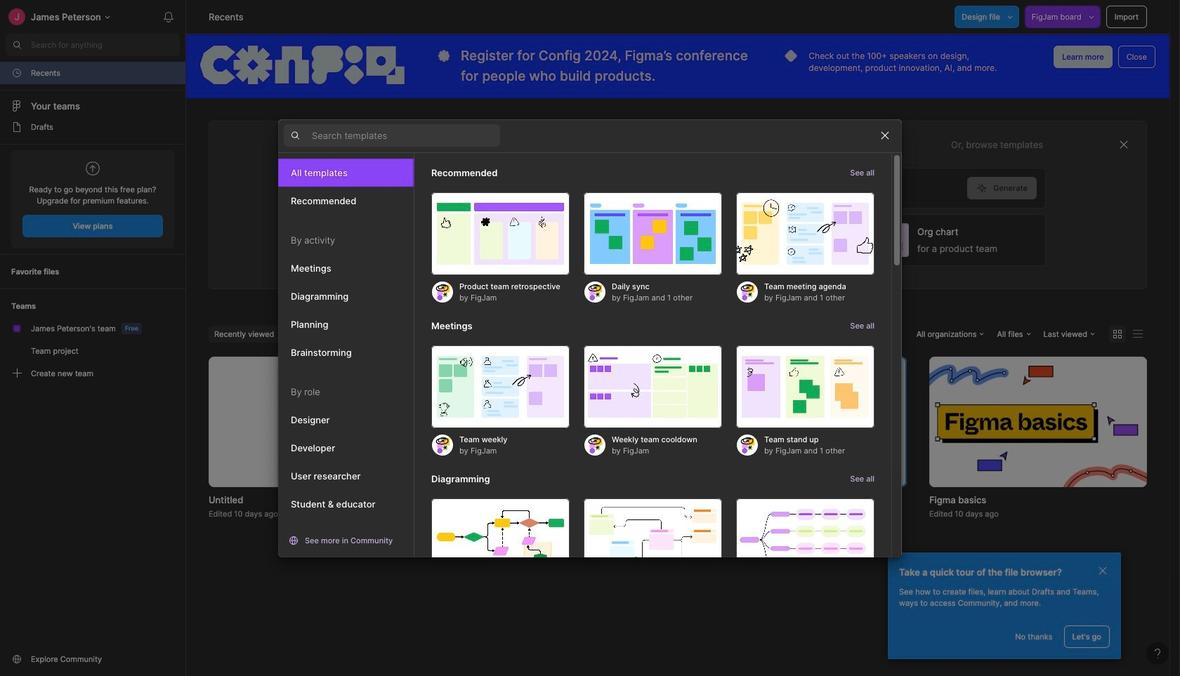 Task type: describe. For each thing, give the bounding box(es) containing it.
team weekly image
[[432, 346, 570, 429]]

product team retrospective image
[[432, 192, 570, 275]]

Search for anything text field
[[31, 39, 180, 51]]

recent 16 image
[[11, 67, 22, 79]]

weekly team cooldown image
[[584, 346, 723, 429]]

search 32 image
[[6, 34, 28, 56]]

mindmap image
[[737, 499, 875, 582]]

daily sync image
[[584, 192, 723, 275]]

team meeting agenda image
[[737, 192, 875, 275]]

uml diagram image
[[584, 499, 723, 582]]

team stand up image
[[737, 346, 875, 429]]



Task type: locate. For each thing, give the bounding box(es) containing it.
dialog
[[278, 119, 902, 610]]

page 16 image
[[11, 122, 22, 133]]

Ex: A weekly team meeting, starting with an ice breaker field
[[311, 168, 968, 208]]

bell 32 image
[[157, 6, 180, 28]]

file thumbnail image
[[449, 357, 667, 487], [689, 357, 907, 487], [930, 357, 1148, 487], [277, 364, 359, 480]]

diagram basics image
[[432, 499, 570, 582]]

Search templates text field
[[312, 127, 500, 144]]

community 16 image
[[11, 654, 22, 666]]



